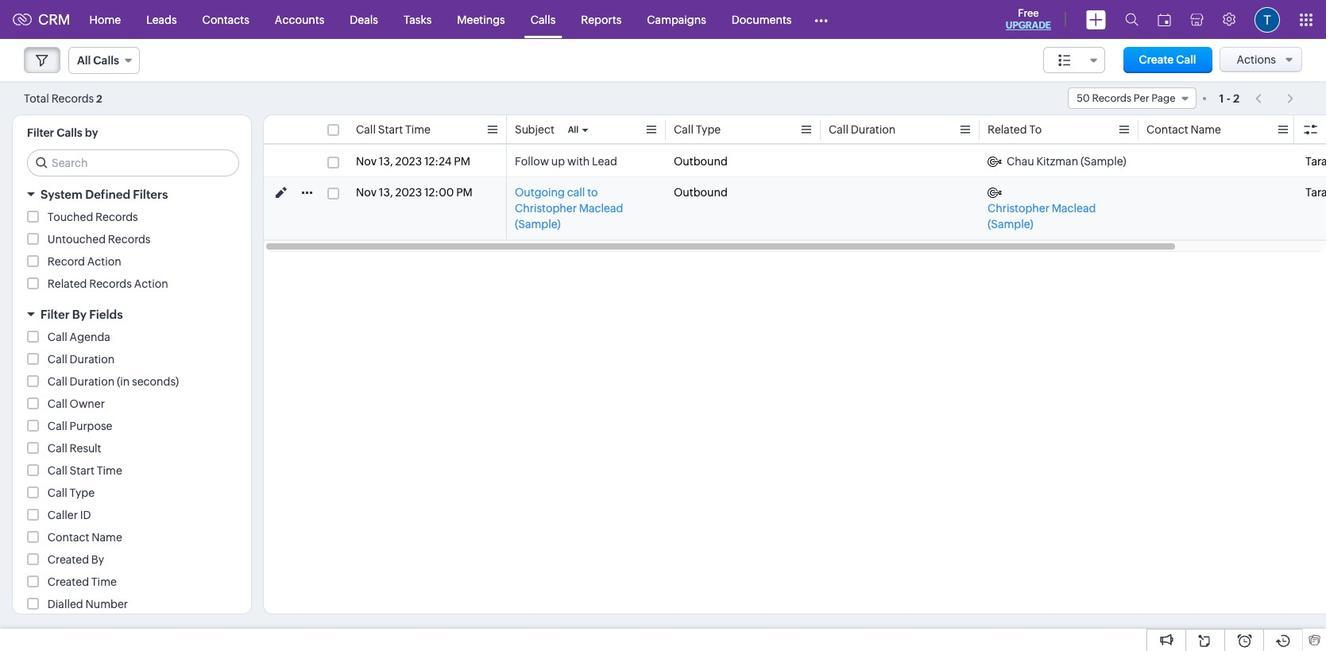 Task type: locate. For each thing, give the bounding box(es) containing it.
free upgrade
[[1006, 7, 1052, 31]]

(sample) for chau kitzman (sample)
[[1081, 155, 1127, 168]]

pm right 12:24
[[454, 155, 471, 168]]

0 horizontal spatial contact
[[48, 531, 89, 544]]

1 vertical spatial pm
[[456, 186, 473, 199]]

filter down total
[[27, 126, 54, 139]]

profile element
[[1246, 0, 1290, 39]]

0 vertical spatial outbound
[[674, 155, 728, 168]]

Search text field
[[28, 150, 239, 176]]

records for 50
[[1093, 92, 1132, 104]]

50 records per page
[[1077, 92, 1176, 104]]

1 horizontal spatial contact
[[1147, 123, 1189, 136]]

calendar image
[[1158, 13, 1172, 26]]

contact name down id
[[48, 531, 122, 544]]

2 christopher from the left
[[988, 202, 1050, 215]]

0 vertical spatial all
[[77, 54, 91, 67]]

upgrade
[[1006, 20, 1052, 31]]

id
[[80, 509, 91, 522]]

0 vertical spatial duration
[[851, 123, 896, 136]]

created
[[48, 553, 89, 566], [48, 576, 89, 588]]

time up nov 13, 2023 12:24 pm
[[405, 123, 431, 136]]

calls down home "link"
[[93, 54, 119, 67]]

nov
[[356, 155, 377, 168], [356, 186, 377, 199]]

call duration (in seconds)
[[48, 375, 179, 388]]

start
[[378, 123, 403, 136], [70, 464, 95, 477]]

type
[[696, 123, 721, 136], [70, 487, 95, 499]]

1 horizontal spatial contact name
[[1147, 123, 1222, 136]]

1 horizontal spatial christopher
[[988, 202, 1050, 215]]

0 horizontal spatial type
[[70, 487, 95, 499]]

2023
[[395, 155, 422, 168], [395, 186, 422, 199]]

2 13, from the top
[[379, 186, 393, 199]]

all up the total records 2
[[77, 54, 91, 67]]

contact down caller id
[[48, 531, 89, 544]]

system defined filters button
[[13, 180, 251, 208]]

chau
[[1007, 155, 1035, 168]]

1 horizontal spatial by
[[91, 553, 104, 566]]

created time
[[48, 576, 117, 588]]

2 up by
[[96, 93, 102, 105]]

13, up nov 13, 2023 12:00 pm
[[379, 155, 393, 168]]

0 vertical spatial by
[[72, 308, 87, 321]]

pm right 12:00
[[456, 186, 473, 199]]

call start time down 'result'
[[48, 464, 122, 477]]

0 vertical spatial time
[[405, 123, 431, 136]]

deals link
[[337, 0, 391, 39]]

action up filter by fields dropdown button
[[134, 277, 168, 290]]

1 christopher from the left
[[515, 202, 577, 215]]

created up created time
[[48, 553, 89, 566]]

campaigns
[[647, 13, 707, 26]]

all up with
[[568, 125, 579, 134]]

calls for all calls
[[93, 54, 119, 67]]

name down 1
[[1191, 123, 1222, 136]]

0 horizontal spatial christopher
[[515, 202, 577, 215]]

1 vertical spatial 13,
[[379, 186, 393, 199]]

christopher maclead (sample) link
[[988, 184, 1131, 232]]

kitzman
[[1037, 155, 1079, 168]]

seconds)
[[132, 375, 179, 388]]

0 vertical spatial contact
[[1147, 123, 1189, 136]]

contact name
[[1147, 123, 1222, 136], [48, 531, 122, 544]]

call inside create call "button"
[[1177, 53, 1197, 66]]

create menu element
[[1077, 0, 1116, 39]]

caller id
[[48, 509, 91, 522]]

calls for filter calls by
[[57, 126, 82, 139]]

crm link
[[13, 11, 70, 28]]

1 horizontal spatial start
[[378, 123, 403, 136]]

0 horizontal spatial maclead
[[579, 202, 624, 215]]

1 vertical spatial contact name
[[48, 531, 122, 544]]

created by
[[48, 553, 104, 566]]

2 for 1 - 2
[[1234, 92, 1240, 105]]

calls left "reports" link
[[531, 13, 556, 26]]

0 vertical spatial 2023
[[395, 155, 422, 168]]

free
[[1019, 7, 1040, 19]]

christopher inside christopher maclead (sample)
[[988, 202, 1050, 215]]

2 vertical spatial duration
[[70, 375, 115, 388]]

christopher down "outgoing"
[[515, 202, 577, 215]]

up
[[552, 155, 565, 168]]

row group containing nov 13, 2023 12:24 pm
[[264, 146, 1327, 240]]

(sample) down chau
[[988, 218, 1034, 231]]

2 nov from the top
[[356, 186, 377, 199]]

1 vertical spatial calls
[[93, 54, 119, 67]]

records up the 'filter calls by' at the top
[[51, 92, 94, 105]]

records down touched records on the left top
[[108, 233, 151, 246]]

0 horizontal spatial call start time
[[48, 464, 122, 477]]

1 maclead from the left
[[579, 202, 624, 215]]

duration
[[851, 123, 896, 136], [70, 353, 115, 366], [70, 375, 115, 388]]

records
[[51, 92, 94, 105], [1093, 92, 1132, 104], [95, 211, 138, 223], [108, 233, 151, 246], [89, 277, 132, 290]]

0 horizontal spatial contact name
[[48, 531, 122, 544]]

nov up nov 13, 2023 12:00 pm
[[356, 155, 377, 168]]

time up number on the left of the page
[[91, 576, 117, 588]]

(sample) right kitzman
[[1081, 155, 1127, 168]]

row group
[[264, 146, 1327, 240]]

call
[[567, 186, 585, 199]]

1 vertical spatial tara
[[1306, 186, 1327, 199]]

0 horizontal spatial call duration
[[48, 353, 115, 366]]

1 tara from the top
[[1306, 155, 1327, 168]]

1 vertical spatial created
[[48, 576, 89, 588]]

1 vertical spatial action
[[134, 277, 168, 290]]

1 horizontal spatial name
[[1191, 123, 1222, 136]]

2 2023 from the top
[[395, 186, 422, 199]]

0 horizontal spatial action
[[87, 255, 121, 268]]

related for related to
[[988, 123, 1028, 136]]

documents link
[[719, 0, 805, 39]]

filter up call agenda
[[41, 308, 70, 321]]

0 vertical spatial pm
[[454, 155, 471, 168]]

records inside 50 records per page field
[[1093, 92, 1132, 104]]

2
[[1234, 92, 1240, 105], [96, 93, 102, 105]]

(sample) down "outgoing"
[[515, 218, 561, 231]]

1 horizontal spatial 2
[[1234, 92, 1240, 105]]

records down defined
[[95, 211, 138, 223]]

defined
[[85, 188, 130, 201]]

2 maclead from the left
[[1052, 202, 1097, 215]]

result
[[70, 442, 101, 455]]

filter for filter calls by
[[27, 126, 54, 139]]

by inside dropdown button
[[72, 308, 87, 321]]

chau kitzman (sample) link
[[988, 153, 1127, 169]]

accounts
[[275, 13, 325, 26]]

(sample) for christopher maclead (sample)
[[988, 218, 1034, 231]]

1 vertical spatial duration
[[70, 353, 115, 366]]

0 horizontal spatial 2
[[96, 93, 102, 105]]

filter by fields button
[[13, 301, 251, 328]]

2023 left 12:24
[[395, 155, 422, 168]]

0 horizontal spatial call type
[[48, 487, 95, 499]]

all inside "field"
[[77, 54, 91, 67]]

tara for chau kitzman (sample)
[[1306, 155, 1327, 168]]

1 horizontal spatial all
[[568, 125, 579, 134]]

2 tara from the top
[[1306, 186, 1327, 199]]

0 horizontal spatial (sample)
[[515, 218, 561, 231]]

by up created time
[[91, 553, 104, 566]]

(in
[[117, 375, 130, 388]]

0 vertical spatial nov
[[356, 155, 377, 168]]

1 - 2
[[1220, 92, 1240, 105]]

created up dialled
[[48, 576, 89, 588]]

call
[[1177, 53, 1197, 66], [356, 123, 376, 136], [674, 123, 694, 136], [829, 123, 849, 136], [1306, 123, 1326, 136], [48, 331, 67, 343], [48, 353, 67, 366], [48, 375, 67, 388], [48, 398, 67, 410], [48, 420, 67, 432], [48, 442, 67, 455], [48, 464, 67, 477], [48, 487, 67, 499]]

start down 'result'
[[70, 464, 95, 477]]

leads link
[[134, 0, 190, 39]]

name
[[1191, 123, 1222, 136], [92, 531, 122, 544]]

0 vertical spatial type
[[696, 123, 721, 136]]

all for all calls
[[77, 54, 91, 67]]

13, down nov 13, 2023 12:24 pm
[[379, 186, 393, 199]]

2 for total records 2
[[96, 93, 102, 105]]

2 created from the top
[[48, 576, 89, 588]]

2023 left 12:00
[[395, 186, 422, 199]]

2 inside the total records 2
[[96, 93, 102, 105]]

home link
[[77, 0, 134, 39]]

1 vertical spatial call duration
[[48, 353, 115, 366]]

0 vertical spatial filter
[[27, 126, 54, 139]]

1 vertical spatial call start time
[[48, 464, 122, 477]]

1 vertical spatial filter
[[41, 308, 70, 321]]

12:24
[[424, 155, 452, 168]]

name up the created by
[[92, 531, 122, 544]]

by
[[85, 126, 98, 139]]

call owner
[[48, 398, 105, 410]]

2 horizontal spatial calls
[[531, 13, 556, 26]]

calls inside "field"
[[93, 54, 119, 67]]

1 13, from the top
[[379, 155, 393, 168]]

follow up with lead
[[515, 155, 618, 168]]

2 horizontal spatial (sample)
[[1081, 155, 1127, 168]]

dialled number
[[48, 598, 128, 611]]

(sample)
[[1081, 155, 1127, 168], [515, 218, 561, 231], [988, 218, 1034, 231]]

1 vertical spatial all
[[568, 125, 579, 134]]

1 outbound from the top
[[674, 155, 728, 168]]

time
[[405, 123, 431, 136], [97, 464, 122, 477], [91, 576, 117, 588]]

1 horizontal spatial maclead
[[1052, 202, 1097, 215]]

0 vertical spatial calls
[[531, 13, 556, 26]]

0 vertical spatial call type
[[674, 123, 721, 136]]

0 vertical spatial created
[[48, 553, 89, 566]]

filter inside dropdown button
[[41, 308, 70, 321]]

time down 'result'
[[97, 464, 122, 477]]

filter calls by
[[27, 126, 98, 139]]

1 horizontal spatial call type
[[674, 123, 721, 136]]

1 horizontal spatial call duration
[[829, 123, 896, 136]]

create menu image
[[1087, 10, 1107, 29]]

1 vertical spatial outbound
[[674, 186, 728, 199]]

action up related records action
[[87, 255, 121, 268]]

contact name down page
[[1147, 123, 1222, 136]]

0 horizontal spatial related
[[48, 277, 87, 290]]

None field
[[1044, 47, 1106, 73]]

call type
[[674, 123, 721, 136], [48, 487, 95, 499]]

records for total
[[51, 92, 94, 105]]

1 vertical spatial call type
[[48, 487, 95, 499]]

2 right -
[[1234, 92, 1240, 105]]

agenda
[[70, 331, 110, 343]]

Other Modules field
[[805, 7, 839, 32]]

0 horizontal spatial calls
[[57, 126, 82, 139]]

1 horizontal spatial (sample)
[[988, 218, 1034, 231]]

pm for nov 13, 2023 12:00 pm
[[456, 186, 473, 199]]

reports
[[581, 13, 622, 26]]

records up fields
[[89, 277, 132, 290]]

all
[[77, 54, 91, 67], [568, 125, 579, 134]]

0 horizontal spatial all
[[77, 54, 91, 67]]

created for created by
[[48, 553, 89, 566]]

1 horizontal spatial calls
[[93, 54, 119, 67]]

call start time up nov 13, 2023 12:24 pm
[[356, 123, 431, 136]]

maclead down chau kitzman (sample)
[[1052, 202, 1097, 215]]

outbound for outgoing call to christopher maclead (sample)
[[674, 186, 728, 199]]

untouched records
[[48, 233, 151, 246]]

contact down page
[[1147, 123, 1189, 136]]

christopher inside outgoing call to christopher maclead (sample)
[[515, 202, 577, 215]]

calls left by
[[57, 126, 82, 139]]

system
[[41, 188, 83, 201]]

christopher down chau
[[988, 202, 1050, 215]]

1 vertical spatial 2023
[[395, 186, 422, 199]]

0 vertical spatial call start time
[[356, 123, 431, 136]]

start up nov 13, 2023 12:24 pm
[[378, 123, 403, 136]]

leads
[[146, 13, 177, 26]]

0 horizontal spatial name
[[92, 531, 122, 544]]

0 vertical spatial related
[[988, 123, 1028, 136]]

2 vertical spatial calls
[[57, 126, 82, 139]]

navigation
[[1248, 87, 1303, 110]]

related down the record at the left of page
[[48, 277, 87, 290]]

1 vertical spatial related
[[48, 277, 87, 290]]

system defined filters
[[41, 188, 168, 201]]

nov down nov 13, 2023 12:24 pm
[[356, 186, 377, 199]]

1 vertical spatial nov
[[356, 186, 377, 199]]

1 nov from the top
[[356, 155, 377, 168]]

lead
[[592, 155, 618, 168]]

0 horizontal spatial by
[[72, 308, 87, 321]]

related
[[988, 123, 1028, 136], [48, 277, 87, 290]]

christopher
[[515, 202, 577, 215], [988, 202, 1050, 215]]

calls
[[531, 13, 556, 26], [93, 54, 119, 67], [57, 126, 82, 139]]

meetings link
[[445, 0, 518, 39]]

records right 50
[[1093, 92, 1132, 104]]

meetings
[[457, 13, 505, 26]]

call start time
[[356, 123, 431, 136], [48, 464, 122, 477]]

13, for nov 13, 2023 12:00 pm
[[379, 186, 393, 199]]

reports link
[[569, 0, 635, 39]]

calls link
[[518, 0, 569, 39]]

1 vertical spatial contact
[[48, 531, 89, 544]]

related left to
[[988, 123, 1028, 136]]

0 vertical spatial tara
[[1306, 155, 1327, 168]]

by up call agenda
[[72, 308, 87, 321]]

1 2023 from the top
[[395, 155, 422, 168]]

0 vertical spatial 13,
[[379, 155, 393, 168]]

1 vertical spatial by
[[91, 553, 104, 566]]

tara
[[1306, 155, 1327, 168], [1306, 186, 1327, 199]]

1 created from the top
[[48, 553, 89, 566]]

call 
[[1306, 123, 1327, 136]]

0 horizontal spatial start
[[70, 464, 95, 477]]

by
[[72, 308, 87, 321], [91, 553, 104, 566]]

accounts link
[[262, 0, 337, 39]]

1 vertical spatial start
[[70, 464, 95, 477]]

follow
[[515, 155, 549, 168]]

maclead down to
[[579, 202, 624, 215]]

maclead inside outgoing call to christopher maclead (sample)
[[579, 202, 624, 215]]

profile image
[[1255, 7, 1281, 32]]

0 vertical spatial contact name
[[1147, 123, 1222, 136]]

action
[[87, 255, 121, 268], [134, 277, 168, 290]]

(sample) inside christopher maclead (sample)
[[988, 218, 1034, 231]]

1 horizontal spatial related
[[988, 123, 1028, 136]]

-
[[1227, 92, 1231, 105]]

1 vertical spatial type
[[70, 487, 95, 499]]

2 outbound from the top
[[674, 186, 728, 199]]

2023 for 12:24
[[395, 155, 422, 168]]



Task type: describe. For each thing, give the bounding box(es) containing it.
50
[[1077, 92, 1091, 104]]

call result
[[48, 442, 101, 455]]

deals
[[350, 13, 378, 26]]

caller
[[48, 509, 78, 522]]

filter by fields
[[41, 308, 123, 321]]

related records action
[[48, 277, 168, 290]]

nov for nov 13, 2023 12:00 pm
[[356, 186, 377, 199]]

1 vertical spatial name
[[92, 531, 122, 544]]

by for created
[[91, 553, 104, 566]]

filters
[[133, 188, 168, 201]]

tasks
[[404, 13, 432, 26]]

(sample) inside outgoing call to christopher maclead (sample)
[[515, 218, 561, 231]]

call purpose
[[48, 420, 112, 432]]

records for untouched
[[108, 233, 151, 246]]

outbound for follow up with lead
[[674, 155, 728, 168]]

follow up with lead link
[[515, 153, 618, 169]]

nov for nov 13, 2023 12:24 pm
[[356, 155, 377, 168]]

create call
[[1140, 53, 1197, 66]]

outgoing call to christopher maclead (sample)
[[515, 186, 624, 231]]

0 vertical spatial call duration
[[829, 123, 896, 136]]

contacts link
[[190, 0, 262, 39]]

outgoing
[[515, 186, 565, 199]]

dialled
[[48, 598, 83, 611]]

tara for christopher maclead (sample)
[[1306, 186, 1327, 199]]

2 vertical spatial time
[[91, 576, 117, 588]]

to
[[1030, 123, 1042, 136]]

all for all
[[568, 125, 579, 134]]

christopher maclead (sample)
[[988, 202, 1097, 231]]

related for related records action
[[48, 277, 87, 290]]

chau kitzman (sample)
[[1007, 155, 1127, 168]]

owner
[[70, 398, 105, 410]]

0 vertical spatial action
[[87, 255, 121, 268]]

contacts
[[202, 13, 250, 26]]

documents
[[732, 13, 792, 26]]

record
[[48, 255, 85, 268]]

with
[[568, 155, 590, 168]]

records for related
[[89, 277, 132, 290]]

home
[[90, 13, 121, 26]]

0 vertical spatial start
[[378, 123, 403, 136]]

related to
[[988, 123, 1042, 136]]

records for touched
[[95, 211, 138, 223]]

search image
[[1126, 13, 1139, 26]]

crm
[[38, 11, 70, 28]]

subject
[[515, 123, 555, 136]]

filter for filter by fields
[[41, 308, 70, 321]]

0 vertical spatial name
[[1191, 123, 1222, 136]]

1 vertical spatial time
[[97, 464, 122, 477]]

13, for nov 13, 2023 12:24 pm
[[379, 155, 393, 168]]

create call button
[[1124, 47, 1213, 73]]

call agenda
[[48, 331, 110, 343]]

maclead inside christopher maclead (sample)
[[1052, 202, 1097, 215]]

1
[[1220, 92, 1225, 105]]

nov 13, 2023 12:00 pm
[[356, 186, 473, 199]]

nov 13, 2023 12:24 pm
[[356, 155, 471, 168]]

per
[[1134, 92, 1150, 104]]

50 Records Per Page field
[[1069, 87, 1197, 109]]

pm for nov 13, 2023 12:24 pm
[[454, 155, 471, 168]]

campaigns link
[[635, 0, 719, 39]]

touched records
[[48, 211, 138, 223]]

All Calls field
[[68, 47, 140, 74]]

page
[[1152, 92, 1176, 104]]

all calls
[[77, 54, 119, 67]]

1 horizontal spatial action
[[134, 277, 168, 290]]

12:00
[[424, 186, 454, 199]]

outgoing call to christopher maclead (sample) link
[[515, 184, 658, 232]]

tasks link
[[391, 0, 445, 39]]

touched
[[48, 211, 93, 223]]

search element
[[1116, 0, 1149, 39]]

total records 2
[[24, 92, 102, 105]]

purpose
[[70, 420, 112, 432]]

by for filter
[[72, 308, 87, 321]]

record action
[[48, 255, 121, 268]]

to
[[588, 186, 598, 199]]

create
[[1140, 53, 1175, 66]]

actions
[[1237, 53, 1277, 66]]

fields
[[89, 308, 123, 321]]

1 horizontal spatial type
[[696, 123, 721, 136]]

2023 for 12:00
[[395, 186, 422, 199]]

created for created time
[[48, 576, 89, 588]]

size image
[[1059, 53, 1071, 68]]

total
[[24, 92, 49, 105]]

number
[[85, 598, 128, 611]]

untouched
[[48, 233, 106, 246]]

1 horizontal spatial call start time
[[356, 123, 431, 136]]



Task type: vqa. For each thing, say whether or not it's contained in the screenshot.
(%)
no



